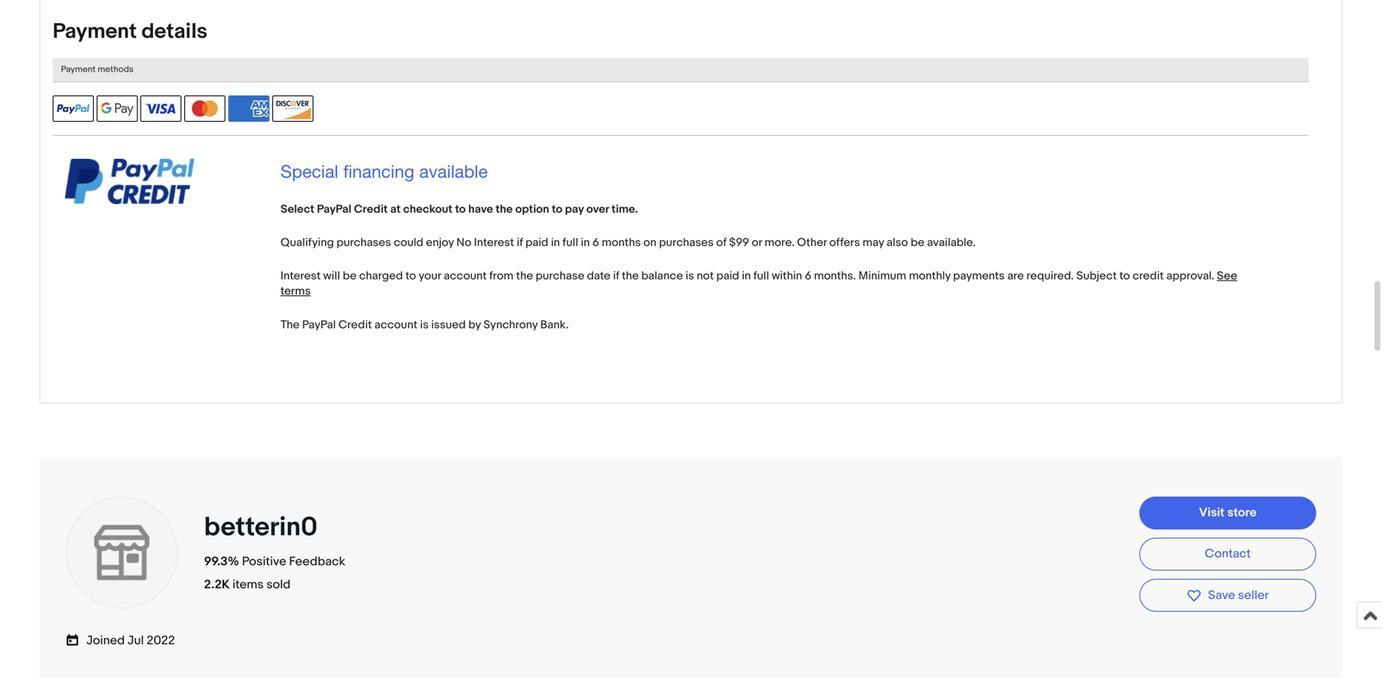 Task type: vqa. For each thing, say whether or not it's contained in the screenshot.
The Return Policy at bottom
no



Task type: describe. For each thing, give the bounding box(es) containing it.
subject
[[1077, 269, 1117, 283]]

google pay image
[[97, 95, 138, 122]]

credit for account
[[338, 318, 372, 332]]

save
[[1208, 588, 1236, 603]]

to left credit
[[1120, 269, 1130, 283]]

see terms link
[[281, 269, 1238, 298]]

have
[[468, 202, 493, 216]]

0 vertical spatial paid
[[526, 236, 549, 250]]

offers
[[830, 236, 860, 250]]

qualifying
[[281, 236, 334, 250]]

balance
[[642, 269, 683, 283]]

other
[[797, 236, 827, 250]]

may
[[863, 236, 884, 250]]

1 vertical spatial if
[[613, 269, 619, 283]]

0 horizontal spatial in
[[551, 236, 560, 250]]

payment for payment methods
[[61, 64, 96, 75]]

0 horizontal spatial is
[[420, 318, 429, 332]]

text__icon wrapper image
[[66, 631, 86, 647]]

pay
[[565, 202, 584, 216]]

1 vertical spatial account
[[375, 318, 418, 332]]

visit store
[[1199, 505, 1257, 520]]

1 horizontal spatial the
[[516, 269, 533, 283]]

to left your on the left top of page
[[406, 269, 416, 283]]

credit for at
[[354, 202, 388, 216]]

contact
[[1205, 546, 1251, 561]]

select
[[281, 202, 314, 216]]

on
[[644, 236, 657, 250]]

2022
[[147, 633, 175, 648]]

master card image
[[184, 95, 226, 122]]

will
[[323, 269, 340, 283]]

1 horizontal spatial in
[[581, 236, 590, 250]]

methods
[[98, 64, 134, 75]]

not
[[697, 269, 714, 283]]

1 vertical spatial full
[[754, 269, 769, 283]]

of
[[716, 236, 727, 250]]

also
[[887, 236, 908, 250]]

positive
[[242, 554, 286, 569]]

sold
[[267, 577, 291, 592]]

betterin0
[[204, 511, 318, 543]]

special
[[281, 161, 338, 181]]

terms
[[281, 284, 311, 298]]

within
[[772, 269, 802, 283]]

paypal for select
[[317, 202, 352, 216]]

0 vertical spatial be
[[911, 236, 925, 250]]

payment for payment details
[[53, 19, 137, 45]]

purchase
[[536, 269, 585, 283]]

0 horizontal spatial full
[[563, 236, 578, 250]]

1 horizontal spatial account
[[444, 269, 487, 283]]

checkout
[[403, 202, 453, 216]]

1 horizontal spatial is
[[686, 269, 694, 283]]

0 vertical spatial 6
[[593, 236, 599, 250]]

over
[[587, 202, 609, 216]]

required.
[[1027, 269, 1074, 283]]

2 horizontal spatial the
[[622, 269, 639, 283]]

credit
[[1133, 269, 1164, 283]]

jul
[[128, 633, 144, 648]]

the
[[281, 318, 300, 332]]

special financing available
[[281, 161, 488, 181]]

2.2k
[[204, 577, 230, 592]]

bank.
[[540, 318, 569, 332]]

available
[[419, 161, 488, 181]]

1 vertical spatial paid
[[717, 269, 740, 283]]

1 horizontal spatial 6
[[805, 269, 812, 283]]

2 horizontal spatial in
[[742, 269, 751, 283]]

from
[[489, 269, 514, 283]]



Task type: locate. For each thing, give the bounding box(es) containing it.
items
[[233, 577, 264, 592]]

0 vertical spatial full
[[563, 236, 578, 250]]

1 vertical spatial interest
[[281, 269, 321, 283]]

2 purchases from the left
[[659, 236, 714, 250]]

the
[[496, 202, 513, 216], [516, 269, 533, 283], [622, 269, 639, 283]]

select paypal credit at checkout to have the option to pay over time.
[[281, 202, 638, 216]]

could
[[394, 236, 424, 250]]

the right date
[[622, 269, 639, 283]]

purchases up charged
[[337, 236, 391, 250]]

at
[[390, 202, 401, 216]]

monthly
[[909, 269, 951, 283]]

1 horizontal spatial interest
[[474, 236, 514, 250]]

6 left months
[[593, 236, 599, 250]]

credit
[[354, 202, 388, 216], [338, 318, 372, 332]]

0 vertical spatial interest
[[474, 236, 514, 250]]

in up purchase
[[551, 236, 560, 250]]

1 vertical spatial be
[[343, 269, 357, 283]]

0 vertical spatial paypal
[[317, 202, 352, 216]]

1 vertical spatial payment
[[61, 64, 96, 75]]

payments
[[953, 269, 1005, 283]]

if
[[517, 236, 523, 250], [613, 269, 619, 283]]

in down $99 on the top right of page
[[742, 269, 751, 283]]

if down option at the top
[[517, 236, 523, 250]]

1 horizontal spatial full
[[754, 269, 769, 283]]

to left pay at left
[[552, 202, 563, 216]]

date
[[587, 269, 611, 283]]

approval.
[[1167, 269, 1215, 283]]

account down charged
[[375, 318, 418, 332]]

2.2k items sold
[[204, 577, 291, 592]]

credit down will
[[338, 318, 372, 332]]

are
[[1008, 269, 1024, 283]]

more.
[[765, 236, 795, 250]]

1 vertical spatial paypal
[[302, 318, 336, 332]]

betterin0 link
[[204, 511, 324, 543]]

time.
[[612, 202, 638, 216]]

full left within
[[754, 269, 769, 283]]

0 vertical spatial account
[[444, 269, 487, 283]]

the paypal credit account is issued by synchrony bank.
[[281, 318, 569, 332]]

the right have
[[496, 202, 513, 216]]

see terms
[[281, 269, 1238, 298]]

1 purchases from the left
[[337, 236, 391, 250]]

betterin0 image
[[64, 495, 179, 610]]

$99
[[729, 236, 749, 250]]

american express image
[[228, 95, 269, 122]]

6 right within
[[805, 269, 812, 283]]

financing
[[343, 161, 415, 181]]

99.3%
[[204, 554, 239, 569]]

payment details
[[53, 19, 208, 45]]

payment left methods
[[61, 64, 96, 75]]

interest
[[474, 236, 514, 250], [281, 269, 321, 283]]

1 horizontal spatial purchases
[[659, 236, 714, 250]]

paid
[[526, 236, 549, 250], [717, 269, 740, 283]]

payment up payment methods
[[53, 19, 137, 45]]

0 horizontal spatial if
[[517, 236, 523, 250]]

1 horizontal spatial be
[[911, 236, 925, 250]]

purchases
[[337, 236, 391, 250], [659, 236, 714, 250]]

see
[[1217, 269, 1238, 283]]

synchrony
[[484, 318, 538, 332]]

purchases left of
[[659, 236, 714, 250]]

is
[[686, 269, 694, 283], [420, 318, 429, 332]]

your
[[419, 269, 441, 283]]

visit store link
[[1140, 497, 1317, 529]]

qualifying purchases could enjoy no interest if paid in full in 6 months on purchases of $99 or more. other offers may also be available.
[[281, 236, 976, 250]]

payment methods
[[61, 64, 134, 75]]

interest will be charged to your account from the purchase date if the balance is not paid in full within 6 months. minimum monthly payments are required. subject to credit approval.
[[281, 269, 1217, 283]]

contact link
[[1140, 538, 1317, 571]]

be right the also
[[911, 236, 925, 250]]

6
[[593, 236, 599, 250], [805, 269, 812, 283]]

0 horizontal spatial the
[[496, 202, 513, 216]]

charged
[[359, 269, 403, 283]]

1 vertical spatial 6
[[805, 269, 812, 283]]

seller
[[1238, 588, 1269, 603]]

0 horizontal spatial 6
[[593, 236, 599, 250]]

or
[[752, 236, 762, 250]]

visit
[[1199, 505, 1225, 520]]

is left the issued
[[420, 318, 429, 332]]

paypal right the
[[302, 318, 336, 332]]

joined jul 2022
[[86, 633, 175, 648]]

by
[[468, 318, 481, 332]]

visa image
[[140, 95, 182, 122]]

discover image
[[272, 95, 313, 122]]

no
[[457, 236, 472, 250]]

paypal
[[317, 202, 352, 216], [302, 318, 336, 332]]

1 horizontal spatial if
[[613, 269, 619, 283]]

to
[[455, 202, 466, 216], [552, 202, 563, 216], [406, 269, 416, 283], [1120, 269, 1130, 283]]

paid right not
[[717, 269, 740, 283]]

full down pay at left
[[563, 236, 578, 250]]

in
[[551, 236, 560, 250], [581, 236, 590, 250], [742, 269, 751, 283]]

interest right no
[[474, 236, 514, 250]]

full
[[563, 236, 578, 250], [754, 269, 769, 283]]

0 horizontal spatial paid
[[526, 236, 549, 250]]

99.3% positive feedback
[[204, 554, 345, 569]]

available.
[[927, 236, 976, 250]]

be right will
[[343, 269, 357, 283]]

months.
[[814, 269, 856, 283]]

enjoy
[[426, 236, 454, 250]]

paypal image
[[53, 95, 94, 122]]

0 horizontal spatial account
[[375, 318, 418, 332]]

1 horizontal spatial paid
[[717, 269, 740, 283]]

in down pay at left
[[581, 236, 590, 250]]

0 vertical spatial if
[[517, 236, 523, 250]]

0 vertical spatial is
[[686, 269, 694, 283]]

months
[[602, 236, 641, 250]]

0 vertical spatial credit
[[354, 202, 388, 216]]

credit left the at
[[354, 202, 388, 216]]

save seller
[[1208, 588, 1269, 603]]

1 vertical spatial is
[[420, 318, 429, 332]]

paypal for the
[[302, 318, 336, 332]]

account down no
[[444, 269, 487, 283]]

1 vertical spatial credit
[[338, 318, 372, 332]]

minimum
[[859, 269, 907, 283]]

issued
[[431, 318, 466, 332]]

0 vertical spatial payment
[[53, 19, 137, 45]]

paypal right select at the left
[[317, 202, 352, 216]]

0 horizontal spatial be
[[343, 269, 357, 283]]

paid down option at the top
[[526, 236, 549, 250]]

account
[[444, 269, 487, 283], [375, 318, 418, 332]]

store
[[1228, 505, 1257, 520]]

interest up terms at the top
[[281, 269, 321, 283]]

details
[[142, 19, 208, 45]]

to left have
[[455, 202, 466, 216]]

payment
[[53, 19, 137, 45], [61, 64, 96, 75]]

if right date
[[613, 269, 619, 283]]

feedback
[[289, 554, 345, 569]]

0 horizontal spatial purchases
[[337, 236, 391, 250]]

joined
[[86, 633, 125, 648]]

be
[[911, 236, 925, 250], [343, 269, 357, 283]]

option
[[515, 202, 549, 216]]

save seller button
[[1140, 579, 1317, 612]]

is left not
[[686, 269, 694, 283]]

the right the from
[[516, 269, 533, 283]]

0 horizontal spatial interest
[[281, 269, 321, 283]]



